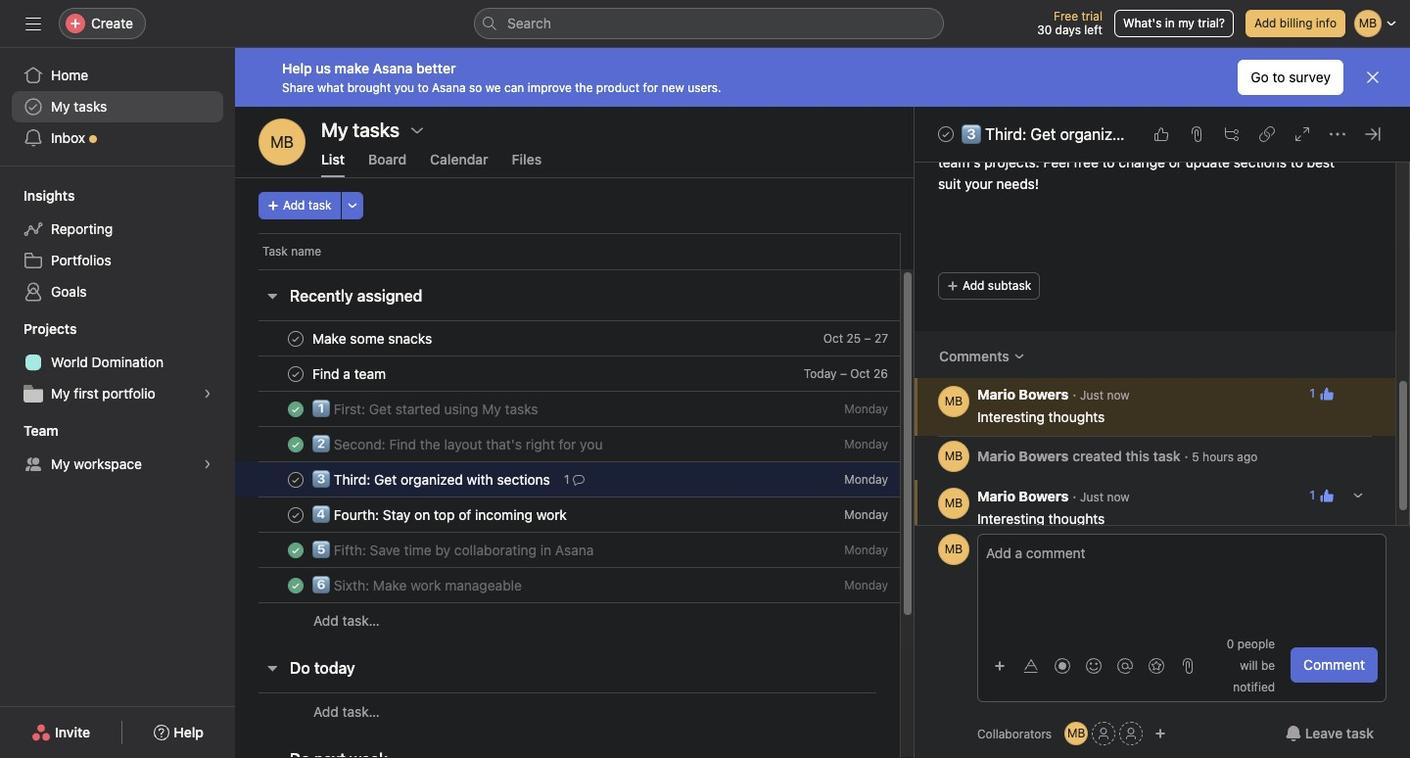Task type: vqa. For each thing, say whether or not it's contained in the screenshot.
Expand sidebar image
no



Task type: locate. For each thing, give the bounding box(es) containing it.
today – oct 26
[[804, 366, 888, 381]]

global element
[[0, 48, 235, 166]]

completed checkbox for 2️⃣ second: find the layout that's right for you cell
[[284, 432, 308, 456]]

add inside "add task" button
[[283, 198, 305, 213]]

Make some snacks text field
[[309, 329, 438, 348]]

1 vertical spatial –
[[840, 366, 847, 381]]

1 add task… from the top
[[313, 612, 380, 629]]

monday row
[[235, 391, 973, 427], [235, 426, 973, 462], [235, 497, 973, 533], [235, 532, 973, 568], [235, 567, 973, 603]]

· up "created"
[[1073, 386, 1077, 403]]

help for help us make asana better share what brought you to asana so we can improve the product for new users.
[[282, 59, 312, 76]]

1 vertical spatial add task… row
[[235, 693, 973, 730]]

mario bowers · just now down "created"
[[978, 488, 1130, 504]]

0 vertical spatial help
[[282, 59, 312, 76]]

help
[[282, 59, 312, 76], [174, 724, 204, 741]]

completed checkbox inside 3️⃣ third: get organized with sections cell
[[284, 468, 308, 491]]

files link
[[512, 151, 542, 177]]

goals
[[51, 283, 87, 300]]

see details, my workspace image
[[202, 458, 214, 470]]

2 thoughts from the top
[[1049, 510, 1105, 527]]

now down mario bowers created this task · 5 hours ago
[[1107, 490, 1130, 504]]

1 inside 3️⃣ third: get organized with sections cell
[[564, 472, 570, 486]]

completed image for completed checkbox inside the 4️⃣ fourth: stay on top of incoming work cell
[[284, 503, 308, 527]]

row up 5️⃣ fifth: save time by collaborating in asana cell
[[235, 461, 973, 498]]

1 horizontal spatial in
[[1166, 16, 1175, 30]]

today
[[804, 366, 837, 381]]

completed image right see details, my workspace icon
[[284, 468, 308, 491]]

0 vertical spatial now
[[1107, 388, 1130, 403]]

1 vertical spatial mario bowers link
[[978, 447, 1069, 464]]

Completed checkbox
[[935, 122, 958, 146], [284, 327, 308, 350], [284, 362, 308, 385], [284, 432, 308, 456], [284, 503, 308, 527]]

1 vertical spatial sections
[[1234, 154, 1287, 170]]

0 vertical spatial task
[[308, 198, 332, 213]]

interesting thoughts up "created"
[[978, 408, 1105, 425]]

2 vertical spatial mario
[[978, 488, 1016, 504]]

add up do today
[[313, 612, 339, 629]]

what's in my trial?
[[1124, 16, 1225, 30]]

1 vertical spatial in
[[1074, 132, 1085, 149]]

completed image inside 3️⃣ third: get organized with sections cell
[[284, 468, 308, 491]]

completed checkbox inside 6️⃣ sixth: make work manageable cell
[[284, 574, 308, 597]]

row containing 1
[[235, 461, 973, 498]]

my for my workspace
[[51, 456, 70, 472]]

completed image
[[935, 122, 958, 146], [284, 327, 308, 350], [284, 397, 308, 421], [284, 432, 308, 456], [284, 503, 308, 527], [284, 538, 308, 562]]

trial
[[1082, 9, 1103, 24]]

just up "created"
[[1081, 388, 1104, 403]]

1 vertical spatial add task…
[[313, 703, 380, 720]]

1 completed image from the top
[[284, 362, 308, 385]]

interesting thoughts
[[978, 408, 1105, 425], [978, 510, 1105, 527]]

· for 2nd show options icon from the bottom of the 3️⃣ third: get organized with sections dialog 1 button
[[1073, 386, 1077, 403]]

created
[[1073, 447, 1122, 464]]

0 vertical spatial in
[[1166, 16, 1175, 30]]

row up 2️⃣ second: find the layout that's right for you cell
[[235, 356, 973, 392]]

comments
[[939, 348, 1010, 364]]

task for add task
[[308, 198, 332, 213]]

mario for 2nd show options icon from the top
[[978, 488, 1016, 504]]

3 completed image from the top
[[284, 574, 308, 597]]

do
[[290, 659, 310, 677]]

in for sections
[[1074, 132, 1085, 149]]

1 vertical spatial add task… button
[[313, 701, 380, 722]]

0 vertical spatial oct
[[824, 331, 844, 346]]

task inside button
[[1347, 725, 1374, 742]]

emoji image
[[1086, 658, 1102, 673]]

1 vertical spatial show options image
[[1353, 490, 1365, 502]]

completed checkbox for 6️⃣ sixth: make work manageable text box
[[284, 574, 308, 597]]

completed image up do at the bottom left
[[284, 574, 308, 597]]

1 add task… row from the top
[[235, 602, 973, 639]]

· left 5
[[1185, 447, 1189, 464]]

dismiss image
[[1366, 70, 1381, 85]]

add
[[1255, 16, 1277, 30], [283, 198, 305, 213], [963, 278, 985, 293], [313, 612, 339, 629], [313, 703, 339, 720]]

completed image left find a team text field at the left of the page
[[284, 362, 308, 385]]

0 vertical spatial ·
[[1073, 386, 1077, 403]]

25
[[847, 331, 861, 346]]

board
[[368, 151, 407, 168]]

add task… inside header recently assigned tree grid
[[313, 612, 380, 629]]

to right free
[[1103, 154, 1115, 170]]

1 bowers from the top
[[1019, 386, 1069, 403]]

0 horizontal spatial help
[[174, 724, 204, 741]]

monday inside 5️⃣ fifth: save time by collaborating in asana cell
[[845, 543, 888, 557]]

1 vertical spatial interesting thoughts
[[978, 510, 1105, 527]]

0 vertical spatial bowers
[[1019, 386, 1069, 403]]

board link
[[368, 151, 407, 177]]

mario
[[978, 386, 1016, 403], [978, 447, 1016, 464], [978, 488, 1016, 504]]

show options image
[[410, 122, 425, 138]]

3️⃣ third: get organized with sections cell
[[235, 461, 901, 498]]

0 horizontal spatial –
[[840, 366, 847, 381]]

3 bowers from the top
[[1019, 488, 1069, 504]]

add inside header recently assigned tree grid
[[313, 612, 339, 629]]

2 add task… button from the top
[[313, 701, 380, 722]]

1 vertical spatial task
[[1154, 447, 1181, 464]]

in left my in the right of the page
[[1166, 16, 1175, 30]]

task
[[263, 244, 288, 259]]

completed checkbox inside make some snacks cell
[[284, 327, 308, 350]]

1 vertical spatial completed image
[[284, 468, 308, 491]]

3️⃣ Third: Get organized with sections text field
[[309, 470, 556, 489]]

completed checkbox inside 4️⃣ fourth: stay on top of incoming work cell
[[284, 503, 308, 527]]

monday for 4️⃣ fourth: stay on top of incoming work cell
[[845, 507, 888, 522]]

invite button
[[19, 715, 103, 750]]

1 button
[[1304, 380, 1341, 408], [560, 470, 589, 489], [1304, 482, 1341, 509]]

mario bowers · just now
[[978, 386, 1130, 403], [978, 488, 1130, 504]]

my inside teams element
[[51, 456, 70, 472]]

oct inside 'find a team' cell
[[851, 366, 871, 381]]

home
[[51, 67, 88, 83]]

sections down the "don't"
[[1234, 154, 1287, 170]]

add up task name
[[283, 198, 305, 213]]

task… down today
[[342, 703, 380, 720]]

26
[[874, 366, 888, 381]]

help inside dropdown button
[[174, 724, 204, 741]]

suit
[[938, 175, 961, 192]]

attach a file or paste an image image
[[1180, 658, 1196, 673]]

0 vertical spatial thoughts
[[1049, 408, 1105, 425]]

oct
[[824, 331, 844, 346], [851, 366, 871, 381]]

close details image
[[1366, 126, 1381, 142]]

completed image
[[284, 362, 308, 385], [284, 468, 308, 491], [284, 574, 308, 597]]

interesting
[[978, 408, 1045, 425], [978, 510, 1045, 527]]

3️⃣ third: get organized with sections dialog
[[915, 0, 1411, 758]]

2 interesting from the top
[[978, 510, 1045, 527]]

1 vertical spatial 1
[[564, 472, 570, 486]]

completed checkbox inside 5️⃣ fifth: save time by collaborating in asana cell
[[284, 538, 308, 562]]

insights
[[24, 187, 75, 204]]

2 just from the top
[[1081, 490, 1104, 504]]

1 vertical spatial mario
[[978, 447, 1016, 464]]

completed checkbox for 4️⃣ fourth: stay on top of incoming work cell
[[284, 503, 308, 527]]

2 vertical spatial task
[[1347, 725, 1374, 742]]

completed checkbox inside 'find a team' cell
[[284, 362, 308, 385]]

bowers
[[1019, 386, 1069, 403], [1019, 447, 1069, 464], [1019, 488, 1069, 504]]

help button
[[141, 715, 216, 750]]

😎
[[938, 132, 960, 149]]

completed checkbox inside 1️⃣ first: get started using my tasks "cell"
[[284, 397, 308, 421]]

completed checkbox for 5️⃣ fifth: save time by collaborating in asana text field at the bottom of the page
[[284, 538, 308, 562]]

to right go
[[1273, 69, 1286, 85]]

1 just from the top
[[1081, 388, 1104, 403]]

2 horizontal spatial task
[[1347, 725, 1374, 742]]

1 mario from the top
[[978, 386, 1016, 403]]

subtask
[[988, 278, 1032, 293]]

27
[[875, 331, 888, 346]]

mb button
[[259, 119, 306, 166], [938, 386, 970, 417], [938, 441, 970, 472], [938, 488, 970, 519], [938, 534, 970, 565], [1065, 722, 1088, 745]]

task
[[308, 198, 332, 213], [1154, 447, 1181, 464], [1347, 725, 1374, 742]]

oct left 26
[[851, 366, 871, 381]]

3 mario bowers link from the top
[[978, 488, 1069, 504]]

1 vertical spatial task…
[[342, 703, 380, 720]]

sections
[[1016, 132, 1070, 149]]

2 completed checkbox from the top
[[284, 468, 308, 491]]

change
[[1119, 154, 1166, 170]]

to right you
[[418, 80, 429, 95]]

1 vertical spatial interesting
[[978, 510, 1045, 527]]

– left 27
[[865, 331, 871, 346]]

1 vertical spatial help
[[174, 724, 204, 741]]

info
[[1316, 16, 1337, 30]]

do today
[[290, 659, 355, 677]]

banner containing help us make asana better
[[235, 48, 1411, 107]]

row containing oct 25
[[235, 320, 973, 357]]

just for 2nd show options icon from the bottom of the 3️⃣ third: get organized with sections dialog 1 button
[[1081, 388, 1104, 403]]

task inside button
[[308, 198, 332, 213]]

5️⃣ fifth: save time by collaborating in asana cell
[[235, 532, 901, 568]]

2 bowers from the top
[[1019, 447, 1069, 464]]

mario bowers · just now up "created"
[[978, 386, 1130, 403]]

4️⃣ Fourth: Stay on top of incoming work text field
[[309, 505, 573, 525]]

add left subtask
[[963, 278, 985, 293]]

just for 1 button corresponding to 2nd show options icon from the top
[[1081, 490, 1104, 504]]

0 vertical spatial interesting thoughts
[[978, 408, 1105, 425]]

completed checkbox inside 2️⃣ second: find the layout that's right for you cell
[[284, 432, 308, 456]]

2 monday from the top
[[845, 437, 888, 452]]

bowers left "created"
[[1019, 447, 1069, 464]]

1 vertical spatial just
[[1081, 490, 1104, 504]]

4 monday from the top
[[845, 507, 888, 522]]

0 vertical spatial show options image
[[1353, 388, 1365, 400]]

my
[[51, 98, 70, 115], [1089, 132, 1108, 149], [51, 385, 70, 402], [51, 456, 70, 472]]

2 mario bowers link from the top
[[978, 447, 1069, 464]]

in
[[1166, 16, 1175, 30], [1074, 132, 1085, 149]]

6 monday from the top
[[845, 578, 888, 593]]

completed image for completed option in the 1️⃣ first: get started using my tasks "cell"
[[284, 397, 308, 421]]

1 horizontal spatial sections
[[1234, 154, 1287, 170]]

task… inside header recently assigned tree grid
[[342, 612, 380, 629]]

my inside projects element
[[51, 385, 70, 402]]

add task… row
[[235, 602, 973, 639], [235, 693, 973, 730]]

copy task link image
[[1260, 126, 1275, 142]]

completed image for completed option inside 5️⃣ fifth: save time by collaborating in asana cell
[[284, 538, 308, 562]]

1 horizontal spatial –
[[865, 331, 871, 346]]

now up mario bowers created this task · 5 hours ago
[[1107, 388, 1130, 403]]

free
[[1074, 154, 1099, 170]]

people
[[1238, 637, 1276, 651]]

2 vertical spatial completed image
[[284, 574, 308, 597]]

add task… up today
[[313, 612, 380, 629]]

monday inside 4️⃣ fourth: stay on top of incoming work cell
[[845, 507, 888, 522]]

1
[[1310, 386, 1316, 401], [564, 472, 570, 486], [1310, 488, 1316, 503]]

what's in my trial? button
[[1115, 10, 1234, 37]]

main content
[[915, 0, 1411, 554]]

task left 5
[[1154, 447, 1181, 464]]

interesting thoughts down "created"
[[978, 510, 1105, 527]]

row containing today
[[235, 356, 973, 392]]

oct left 25
[[824, 331, 844, 346]]

my inside global element
[[51, 98, 70, 115]]

task… for first add task… button
[[342, 612, 380, 629]]

bowers down comments popup button
[[1019, 386, 1069, 403]]

my left the first
[[51, 385, 70, 402]]

my down team
[[51, 456, 70, 472]]

thoughts for 2nd show options icon from the top
[[1049, 510, 1105, 527]]

bowers down mario bowers created this task · 5 hours ago
[[1019, 488, 1069, 504]]

– inside make some snacks cell
[[865, 331, 871, 346]]

monday row down 3️⃣ third: get organized with sections cell
[[235, 532, 973, 568]]

my left tasks
[[51, 98, 70, 115]]

inbox link
[[12, 122, 223, 154]]

add task… button down today
[[313, 701, 380, 722]]

2 vertical spatial bowers
[[1019, 488, 1069, 504]]

2️⃣ second: find the layout that's right for you cell
[[235, 426, 901, 462]]

comment button
[[1291, 648, 1378, 683]]

task left more actions icon
[[308, 198, 332, 213]]

1 horizontal spatial task
[[1154, 447, 1181, 464]]

in up free
[[1074, 132, 1085, 149]]

–
[[865, 331, 871, 346], [840, 366, 847, 381]]

monday inside 3️⃣ third: get organized with sections cell
[[845, 472, 888, 487]]

add task… button up today
[[313, 610, 380, 632]]

monday inside 1️⃣ first: get started using my tasks "cell"
[[845, 402, 888, 416]]

my for my tasks
[[51, 98, 70, 115]]

0 vertical spatial mario bowers · just now
[[978, 386, 1130, 403]]

show options image
[[1353, 388, 1365, 400], [1353, 490, 1365, 502]]

5 monday row from the top
[[235, 567, 973, 603]]

4 monday row from the top
[[235, 532, 973, 568]]

completed image inside 6️⃣ sixth: make work manageable cell
[[284, 574, 308, 597]]

a
[[1326, 132, 1334, 149]]

1 mario bowers link from the top
[[978, 386, 1069, 403]]

in inside sections in my tasks are private and don't affect a team's projects. feel free to change or update sections to best suit your needs!
[[1074, 132, 1085, 149]]

completed image inside 4️⃣ fourth: stay on top of incoming work cell
[[284, 503, 308, 527]]

task right leave
[[1347, 725, 1374, 742]]

help inside help us make asana better share what brought you to asana so we can improve the product for new users.
[[282, 59, 312, 76]]

add subtask image
[[1224, 126, 1240, 142]]

just down "created"
[[1081, 490, 1104, 504]]

·
[[1073, 386, 1077, 403], [1185, 447, 1189, 464], [1073, 488, 1077, 504]]

Completed checkbox
[[284, 397, 308, 421], [284, 468, 308, 491], [284, 538, 308, 562], [284, 574, 308, 597]]

completed image inside make some snacks cell
[[284, 327, 308, 350]]

0
[[1227, 637, 1235, 651]]

monday inside 6️⃣ sixth: make work manageable cell
[[845, 578, 888, 593]]

toolbar
[[986, 651, 1202, 679]]

completed checkbox for 1️⃣ first: get started using my tasks text box
[[284, 397, 308, 421]]

2 vertical spatial 1
[[1310, 488, 1316, 503]]

1 horizontal spatial oct
[[851, 366, 871, 381]]

0 vertical spatial mario bowers link
[[978, 386, 1069, 403]]

create
[[91, 15, 133, 31]]

mb
[[270, 133, 294, 151], [945, 394, 963, 408], [945, 449, 963, 463], [945, 496, 963, 510], [945, 542, 963, 556], [1068, 726, 1086, 741]]

monday row down make some snacks cell
[[235, 391, 973, 427]]

in inside button
[[1166, 16, 1175, 30]]

notified
[[1233, 680, 1276, 695]]

0 vertical spatial task…
[[342, 612, 380, 629]]

0 vertical spatial add task…
[[313, 612, 380, 629]]

main content containing 😎
[[915, 0, 1411, 554]]

4️⃣ fourth: stay on top of incoming work cell
[[235, 497, 901, 533]]

toolbar inside 3️⃣ third: get organized with sections dialog
[[986, 651, 1202, 679]]

completed image inside 'find a team' cell
[[284, 362, 308, 385]]

0 vertical spatial mario
[[978, 386, 1016, 403]]

add inside add billing info button
[[1255, 16, 1277, 30]]

add task… down today
[[313, 703, 380, 720]]

recently assigned
[[290, 287, 423, 305]]

monday row up 4️⃣ fourth: stay on top of incoming work cell
[[235, 426, 973, 462]]

0 horizontal spatial oct
[[824, 331, 844, 346]]

monday row down 4️⃣ fourth: stay on top of incoming work cell
[[235, 567, 973, 603]]

can
[[505, 80, 524, 95]]

0 vertical spatial interesting
[[978, 408, 1045, 425]]

2 task… from the top
[[342, 703, 380, 720]]

1 completed checkbox from the top
[[284, 397, 308, 421]]

tasks
[[74, 98, 107, 115]]

my for my first portfolio
[[51, 385, 70, 402]]

0 vertical spatial completed image
[[284, 362, 308, 385]]

add left 'billing'
[[1255, 16, 1277, 30]]

header recently assigned tree grid
[[235, 320, 973, 639]]

completed checkbox for make some snacks cell
[[284, 327, 308, 350]]

2 vertical spatial mario bowers link
[[978, 488, 1069, 504]]

1 vertical spatial thoughts
[[1049, 510, 1105, 527]]

4 completed checkbox from the top
[[284, 574, 308, 597]]

completed image inside 2️⃣ second: find the layout that's right for you cell
[[284, 432, 308, 456]]

2 vertical spatial ·
[[1073, 488, 1077, 504]]

0 horizontal spatial sections
[[1169, 125, 1228, 143]]

0 vertical spatial sections
[[1169, 125, 1228, 143]]

asana better
[[373, 59, 456, 76]]

product
[[596, 80, 640, 95]]

my tasks
[[321, 119, 400, 141]]

this
[[1126, 447, 1150, 464]]

0 horizontal spatial in
[[1074, 132, 1085, 149]]

2 completed image from the top
[[284, 468, 308, 491]]

thoughts down "created"
[[1049, 510, 1105, 527]]

1 task… from the top
[[342, 612, 380, 629]]

mario bowers link for 1 button corresponding to 2nd show options icon from the top
[[978, 488, 1069, 504]]

5 monday from the top
[[845, 543, 888, 557]]

1 interesting from the top
[[978, 408, 1045, 425]]

3 completed checkbox from the top
[[284, 538, 308, 562]]

bowers for 2nd show options icon from the bottom of the 3️⃣ third: get organized with sections dialog 1 button
[[1019, 386, 1069, 403]]

· down "created"
[[1073, 488, 1077, 504]]

just
[[1081, 388, 1104, 403], [1081, 490, 1104, 504]]

1 vertical spatial oct
[[851, 366, 871, 381]]

completed image inside 5️⃣ fifth: save time by collaborating in asana cell
[[284, 538, 308, 562]]

1 for 2nd show options icon from the top
[[1310, 488, 1316, 503]]

1 monday from the top
[[845, 402, 888, 416]]

1 vertical spatial now
[[1107, 490, 1130, 504]]

– right today
[[840, 366, 847, 381]]

row
[[259, 268, 900, 270], [235, 320, 973, 357], [235, 356, 973, 392], [235, 461, 973, 498]]

my first portfolio
[[51, 385, 156, 402]]

completed image for completed checkbox inside the make some snacks cell
[[284, 327, 308, 350]]

1 horizontal spatial help
[[282, 59, 312, 76]]

comments button
[[927, 339, 1038, 374]]

task for leave task
[[1347, 725, 1374, 742]]

1 vertical spatial mario bowers · just now
[[978, 488, 1130, 504]]

at mention image
[[1118, 658, 1133, 673]]

completed image inside 1️⃣ first: get started using my tasks "cell"
[[284, 397, 308, 421]]

monday inside 2️⃣ second: find the layout that's right for you cell
[[845, 437, 888, 452]]

leave
[[1306, 725, 1343, 742]]

task… up today
[[342, 612, 380, 629]]

brought
[[347, 80, 391, 95]]

3 monday from the top
[[845, 472, 888, 487]]

new
[[662, 80, 685, 95]]

add down do today
[[313, 703, 339, 720]]

to
[[1273, 69, 1286, 85], [418, 80, 429, 95], [1103, 154, 1115, 170], [1291, 154, 1304, 170]]

monday row down 2️⃣ second: find the layout that's right for you cell
[[235, 497, 973, 533]]

my up free
[[1089, 132, 1108, 149]]

2 mario from the top
[[978, 447, 1016, 464]]

3 mario from the top
[[978, 488, 1016, 504]]

add for add billing info button
[[1255, 16, 1277, 30]]

thoughts up "created"
[[1049, 408, 1105, 425]]

row up 1️⃣ first: get started using my tasks "cell"
[[235, 320, 973, 357]]

0 vertical spatial 1
[[1310, 386, 1316, 401]]

sections up update
[[1169, 125, 1228, 143]]

0 vertical spatial add task… row
[[235, 602, 973, 639]]

1 vertical spatial bowers
[[1019, 447, 1069, 464]]

left
[[1085, 23, 1103, 37]]

0 vertical spatial just
[[1081, 388, 1104, 403]]

0 vertical spatial –
[[865, 331, 871, 346]]

0 horizontal spatial task
[[308, 198, 332, 213]]

banner
[[235, 48, 1411, 107]]

record a video image
[[1055, 658, 1071, 673]]

2 mario bowers · just now from the top
[[978, 488, 1130, 504]]

1 thoughts from the top
[[1049, 408, 1105, 425]]

· for 1 button corresponding to 2nd show options icon from the top
[[1073, 488, 1077, 504]]

workspace
[[74, 456, 142, 472]]

0 vertical spatial add task… button
[[313, 610, 380, 632]]

search button
[[474, 8, 944, 39]]

1 show options image from the top
[[1353, 388, 1365, 400]]

5️⃣ Fifth: Save time by collaborating in Asana text field
[[309, 540, 600, 560]]

go to survey
[[1251, 69, 1331, 85]]



Task type: describe. For each thing, give the bounding box(es) containing it.
completed checkbox inside 3️⃣ third: get organized with sections dialog
[[935, 122, 958, 146]]

collapse task list for this section image
[[264, 660, 280, 676]]

list link
[[321, 151, 345, 177]]

2 monday row from the top
[[235, 426, 973, 462]]

1 interesting thoughts from the top
[[978, 408, 1105, 425]]

make
[[335, 59, 369, 76]]

free
[[1054, 9, 1079, 24]]

best
[[1307, 154, 1335, 170]]

6️⃣ sixth: make work manageable cell
[[235, 567, 901, 603]]

do today button
[[290, 650, 355, 686]]

completed checkbox for 3️⃣ third: get organized with sections text box
[[284, 468, 308, 491]]

my workspace
[[51, 456, 142, 472]]

insights button
[[0, 186, 75, 206]]

full screen image
[[1295, 126, 1311, 142]]

files
[[512, 151, 542, 168]]

1️⃣ first: get started using my tasks cell
[[235, 391, 901, 427]]

Find a team text field
[[309, 364, 392, 384]]

1 button for 2nd show options icon from the bottom of the 3️⃣ third: get organized with sections dialog
[[1304, 380, 1341, 408]]

add for first add task… button
[[313, 612, 339, 629]]

affect
[[1286, 132, 1323, 149]]

and
[[1222, 132, 1246, 149]]

oct inside make some snacks cell
[[824, 331, 844, 346]]

add task button
[[259, 192, 341, 219]]

projects element
[[0, 312, 235, 413]]

monday for 3️⃣ third: get organized with sections cell
[[845, 472, 888, 487]]

0 likes. click to like this task image
[[1154, 126, 1170, 142]]

leave task button
[[1273, 716, 1387, 751]]

row up make some snacks cell
[[259, 268, 900, 270]]

projects
[[24, 320, 77, 337]]

add inside add subtask button
[[963, 278, 985, 293]]

team's
[[938, 154, 981, 170]]

completed image for completed checkbox in 3️⃣ third: get organized with sections dialog
[[935, 122, 958, 146]]

mario bowers link for 2nd show options icon from the bottom of the 3️⃣ third: get organized with sections dialog 1 button
[[978, 386, 1069, 403]]

see details, my first portfolio image
[[202, 388, 214, 400]]

help for help
[[174, 724, 204, 741]]

go to survey button
[[1238, 60, 1344, 95]]

1 button inside 3️⃣ third: get organized with sections cell
[[560, 470, 589, 489]]

assigned
[[357, 287, 423, 305]]

add or remove collaborators image
[[1155, 728, 1167, 740]]

bowers for 1 button corresponding to 2nd show options icon from the top
[[1019, 488, 1069, 504]]

3 monday row from the top
[[235, 497, 973, 533]]

for
[[643, 80, 659, 95]]

monday for 5️⃣ fifth: save time by collaborating in asana cell
[[845, 543, 888, 557]]

organized
[[1060, 125, 1131, 143]]

add task
[[283, 198, 332, 213]]

needs!
[[997, 175, 1039, 192]]

add billing info
[[1255, 16, 1337, 30]]

2 show options image from the top
[[1353, 490, 1365, 502]]

what
[[317, 80, 344, 95]]

completed image for find a team text field at the left of the page
[[284, 362, 308, 385]]

appreciations image
[[1149, 658, 1165, 673]]

the
[[575, 80, 593, 95]]

attachments: add a file to this task, 3️⃣ third: get organized with sections image
[[1189, 126, 1205, 142]]

more actions image
[[346, 200, 358, 212]]

private
[[1175, 132, 1218, 149]]

inbox
[[51, 129, 85, 146]]

teams element
[[0, 413, 235, 484]]

3️⃣ third: get organized with sections
[[962, 125, 1228, 143]]

projects button
[[0, 319, 77, 339]]

ago
[[1238, 449, 1258, 464]]

2 add task… from the top
[[313, 703, 380, 720]]

to down affect
[[1291, 154, 1304, 170]]

2 add task… row from the top
[[235, 693, 973, 730]]

be
[[1262, 658, 1276, 673]]

update
[[1186, 154, 1230, 170]]

home link
[[12, 60, 223, 91]]

you
[[394, 80, 414, 95]]

calendar link
[[430, 151, 488, 177]]

don't
[[1249, 132, 1282, 149]]

mario for 2nd show options icon from the bottom of the 3️⃣ third: get organized with sections dialog
[[978, 386, 1016, 403]]

6️⃣ Sixth: Make work manageable text field
[[309, 576, 528, 595]]

monday for 6️⃣ sixth: make work manageable cell
[[845, 578, 888, 593]]

world domination link
[[12, 347, 223, 378]]

task… for first add task… button from the bottom
[[342, 703, 380, 720]]

search list box
[[474, 8, 944, 39]]

1 mario bowers · just now from the top
[[978, 386, 1130, 403]]

domination
[[92, 354, 164, 370]]

1 now from the top
[[1107, 388, 1130, 403]]

add subtask button
[[938, 272, 1041, 300]]

2 now from the top
[[1107, 490, 1130, 504]]

today
[[314, 659, 355, 677]]

find a team cell
[[235, 356, 901, 392]]

insert an object image
[[994, 660, 1006, 672]]

create button
[[59, 8, 146, 39]]

insights element
[[0, 178, 235, 312]]

0 people will be notified
[[1227, 637, 1276, 695]]

task name row
[[235, 233, 973, 269]]

list
[[321, 151, 345, 168]]

asana
[[432, 80, 466, 95]]

go
[[1251, 69, 1269, 85]]

survey
[[1289, 69, 1331, 85]]

or
[[1169, 154, 1182, 170]]

– inside 'find a team' cell
[[840, 366, 847, 381]]

trial?
[[1198, 16, 1225, 30]]

comment
[[1304, 656, 1366, 673]]

mario bowers created this task · 5 hours ago
[[978, 447, 1258, 464]]

1 button for 2nd show options icon from the top
[[1304, 482, 1341, 509]]

thoughts for 2nd show options icon from the bottom of the 3️⃣ third: get organized with sections dialog
[[1049, 408, 1105, 425]]

sections inside sections in my tasks are private and don't affect a team's projects. feel free to change or update sections to best suit your needs!
[[1234, 154, 1287, 170]]

monday for 1️⃣ first: get started using my tasks "cell"
[[845, 402, 888, 416]]

completed checkbox for 'find a team' cell
[[284, 362, 308, 385]]

monday for 2️⃣ second: find the layout that's right for you cell
[[845, 437, 888, 452]]

make some snacks cell
[[235, 320, 901, 357]]

2️⃣ Second: Find the layout that's right for you text field
[[309, 434, 609, 454]]

improve
[[528, 80, 572, 95]]

completed image for 3️⃣ third: get organized with sections text box
[[284, 468, 308, 491]]

1 for 2nd show options icon from the bottom of the 3️⃣ third: get organized with sections dialog
[[1310, 386, 1316, 401]]

1 vertical spatial ·
[[1185, 447, 1189, 464]]

free trial 30 days left
[[1038, 9, 1103, 37]]

more actions for this task image
[[1330, 126, 1346, 142]]

add billing info button
[[1246, 10, 1346, 37]]

1 add task… button from the top
[[313, 610, 380, 632]]

days
[[1056, 23, 1081, 37]]

in for what's
[[1166, 16, 1175, 30]]

1 monday row from the top
[[235, 391, 973, 427]]

my first portfolio link
[[12, 378, 223, 409]]

5
[[1192, 449, 1200, 464]]

recently assigned button
[[290, 278, 423, 313]]

share
[[282, 80, 314, 95]]

collaborators
[[978, 726, 1052, 741]]

add for first add task… button from the bottom
[[313, 703, 339, 720]]

completed image for 6️⃣ sixth: make work manageable text box
[[284, 574, 308, 597]]

completed image for completed checkbox in 2️⃣ second: find the layout that's right for you cell
[[284, 432, 308, 456]]

world
[[51, 354, 88, 370]]

get
[[1031, 125, 1056, 143]]

my tasks link
[[12, 91, 223, 122]]

with
[[1135, 125, 1165, 143]]

users.
[[688, 80, 722, 95]]

to inside help us make asana better share what brought you to asana so we can improve the product for new users.
[[418, 80, 429, 95]]

so
[[469, 80, 482, 95]]

collapse task list for this section image
[[264, 288, 280, 304]]

third:
[[986, 125, 1027, 143]]

portfolios link
[[12, 245, 223, 276]]

to inside go to survey button
[[1273, 69, 1286, 85]]

3️⃣
[[962, 125, 982, 143]]

help us make asana better share what brought you to asana so we can improve the product for new users.
[[282, 59, 722, 95]]

my inside sections in my tasks are private and don't affect a team's projects. feel free to change or update sections to best suit your needs!
[[1089, 132, 1108, 149]]

are
[[1151, 132, 1171, 149]]

billing
[[1280, 16, 1313, 30]]

formatting image
[[1024, 658, 1039, 673]]

1️⃣ First: Get started using My tasks text field
[[309, 399, 544, 419]]

hide sidebar image
[[25, 16, 41, 31]]

my workspace link
[[12, 449, 223, 480]]

what's
[[1124, 16, 1162, 30]]

add subtask
[[963, 278, 1032, 293]]

reporting
[[51, 220, 113, 237]]

2 interesting thoughts from the top
[[978, 510, 1105, 527]]

we
[[486, 80, 501, 95]]



